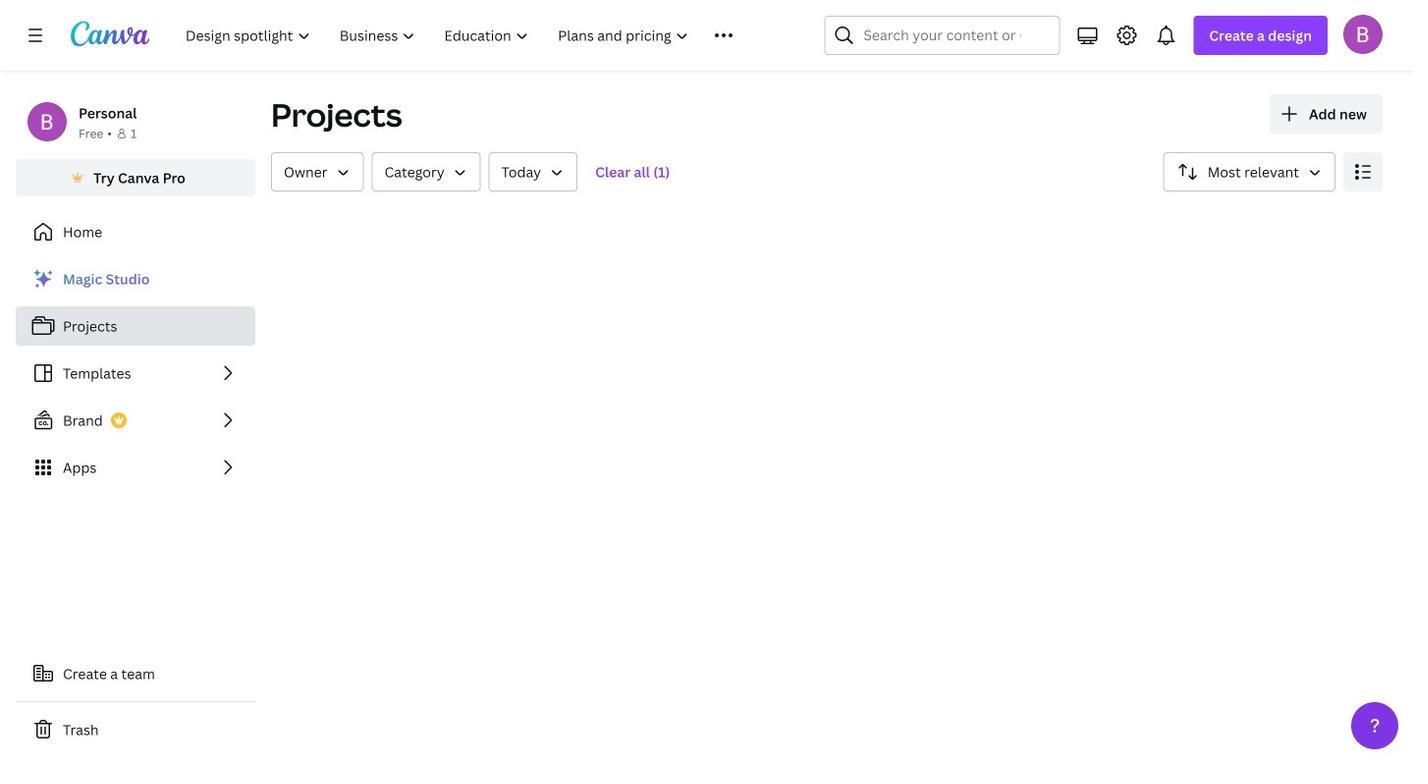Task type: describe. For each thing, give the bounding box(es) containing it.
Search search field
[[864, 17, 1021, 54]]

Category button
[[372, 152, 481, 192]]

Date modified button
[[489, 152, 578, 192]]

Sort by button
[[1164, 152, 1336, 192]]



Task type: vqa. For each thing, say whether or not it's contained in the screenshot.
Simple Christmas Star 'image'
no



Task type: locate. For each thing, give the bounding box(es) containing it.
bob builder image
[[1344, 14, 1383, 54]]

list
[[16, 259, 255, 487]]

None search field
[[825, 16, 1060, 55]]

top level navigation element
[[173, 16, 777, 55], [173, 16, 777, 55]]

Owner button
[[271, 152, 364, 192]]



